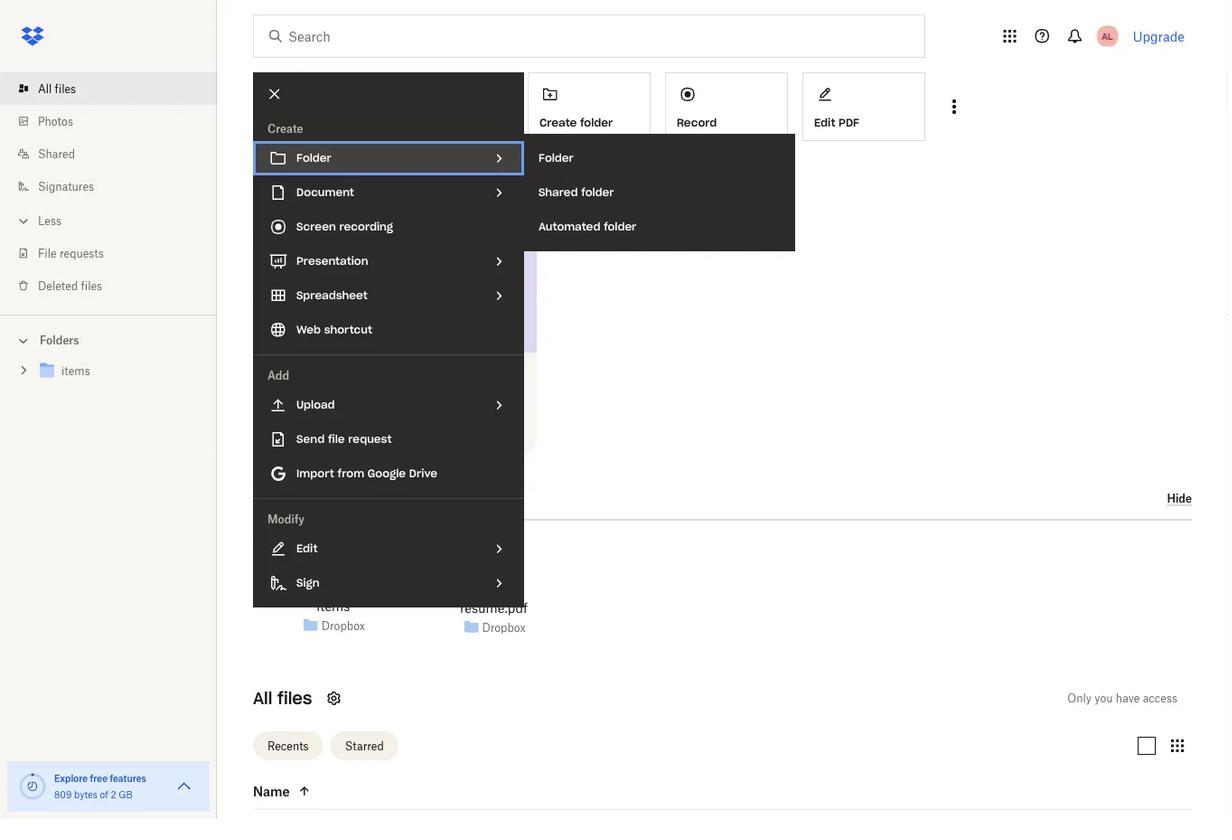 Task type: vqa. For each thing, say whether or not it's contained in the screenshot.
top Edit
yes



Task type: locate. For each thing, give the bounding box(es) containing it.
you
[[1095, 692, 1114, 705]]

0 horizontal spatial on
[[306, 366, 319, 380]]

free
[[90, 773, 108, 784]]

from inside menu item
[[338, 467, 365, 481]]

import
[[297, 467, 334, 481]]

0 vertical spatial edit
[[815, 116, 836, 130]]

1 horizontal spatial all files
[[253, 688, 312, 709]]

file
[[38, 246, 57, 260]]

0 horizontal spatial dropbox link
[[322, 617, 365, 635]]

from for google
[[338, 467, 365, 481]]

folder
[[297, 151, 332, 165], [539, 151, 574, 165]]

folder inside folder menu item
[[297, 151, 332, 165]]

sign menu item
[[253, 566, 524, 600]]

access
[[1143, 692, 1178, 705]]

all files up recents button
[[253, 688, 312, 709]]

0 vertical spatial folder
[[580, 116, 613, 130]]

file requests
[[38, 246, 104, 260]]

files inside all files link
[[55, 82, 76, 95]]

0 vertical spatial all
[[38, 82, 52, 95]]

quota usage element
[[18, 772, 47, 801]]

files right deleted
[[81, 279, 102, 293]]

all files link
[[14, 72, 217, 105]]

all files up photos
[[38, 82, 76, 95]]

1 from from the top
[[338, 467, 365, 481]]

1 vertical spatial edit
[[297, 542, 318, 556]]

items link
[[317, 596, 350, 616]]

2 from from the top
[[337, 488, 373, 507]]

signatures link
[[14, 170, 217, 203]]

1 horizontal spatial dropbox link
[[482, 618, 526, 637]]

files up photos
[[55, 82, 76, 95]]

list
[[0, 61, 217, 315]]

list containing all files
[[0, 61, 217, 315]]

dropbox link down items link
[[322, 617, 365, 635]]

close image
[[260, 79, 290, 109]]

web shortcut menu item
[[253, 313, 524, 347]]

folder up shared folder
[[580, 116, 613, 130]]

folder up shared folder
[[539, 151, 574, 165]]

folder up 'automated folder'
[[582, 185, 614, 199]]

dropbox link for resume.pdf
[[482, 618, 526, 637]]

0 horizontal spatial edit
[[297, 542, 318, 556]]

folder for shared folder
[[582, 185, 614, 199]]

1 horizontal spatial all
[[253, 688, 272, 709]]

shared down photos
[[38, 147, 75, 160]]

edit left pdf
[[815, 116, 836, 130]]

suggested from your activity
[[253, 488, 472, 507]]

from
[[338, 467, 365, 481], [337, 488, 373, 507]]

folder inside "create folder" button
[[580, 116, 613, 130]]

create down close image
[[268, 122, 303, 135]]

menu
[[253, 72, 524, 608], [524, 134, 796, 251]]

upgrade
[[1134, 28, 1185, 44]]

folder for create folder
[[580, 116, 613, 130]]

1 vertical spatial shared
[[539, 185, 578, 199]]

resume.pdf
[[460, 600, 528, 616]]

0 horizontal spatial create
[[268, 122, 303, 135]]

signatures
[[38, 179, 94, 193]]

recents
[[268, 739, 309, 753]]

create up shared folder
[[540, 116, 577, 130]]

grid
[[253, 810, 1193, 819]]

name
[[253, 784, 290, 799]]

your
[[378, 488, 412, 507]]

shared for shared
[[38, 147, 75, 160]]

presentation
[[297, 254, 368, 268]]

0 vertical spatial all files
[[38, 82, 76, 95]]

desktop
[[322, 366, 362, 380]]

upload menu item
[[253, 388, 524, 422]]

0 horizontal spatial folder
[[297, 151, 332, 165]]

dropbox link down resume.pdf
[[482, 618, 526, 637]]

shared up automated
[[539, 185, 578, 199]]

features
[[110, 773, 146, 784]]

shortcut
[[324, 323, 372, 337]]

started
[[279, 166, 322, 181]]

synced.
[[296, 384, 334, 398]]

edit up sign
[[297, 542, 318, 556]]

files left the offline at the top left of page
[[423, 366, 444, 380]]

dropbox down resume.pdf
[[482, 621, 526, 634]]

create for create
[[268, 122, 303, 135]]

suggested
[[253, 488, 333, 507]]

1 on from the left
[[306, 366, 319, 380]]

edit
[[815, 116, 836, 130], [297, 542, 318, 556]]

from down import from google drive
[[337, 488, 373, 507]]

less
[[38, 214, 62, 227]]

files
[[55, 82, 76, 95], [81, 279, 102, 293], [423, 366, 444, 380], [278, 688, 312, 709]]

2 on from the left
[[407, 366, 420, 380]]

1 vertical spatial from
[[337, 488, 373, 507]]

1 horizontal spatial on
[[407, 366, 420, 380]]

from up suggested from your activity
[[338, 467, 365, 481]]

on up 'synced.'
[[306, 366, 319, 380]]

document
[[297, 185, 354, 199]]

1 folder from the left
[[297, 151, 332, 165]]

shared folder
[[539, 185, 614, 199]]

have
[[1117, 692, 1141, 705]]

less image
[[14, 212, 33, 230]]

google
[[368, 467, 406, 481]]

all files
[[38, 82, 76, 95], [253, 688, 312, 709]]

resume.pdf link
[[460, 598, 528, 618]]

all up photos
[[38, 82, 52, 95]]

install
[[271, 366, 303, 380]]

folder
[[580, 116, 613, 130], [582, 185, 614, 199], [604, 220, 637, 234]]

edit inside the edit pdf button
[[815, 116, 836, 130]]

of
[[100, 789, 108, 800]]

files up recents button
[[278, 688, 312, 709]]

0 horizontal spatial shared
[[38, 147, 75, 160]]

folder up started
[[297, 151, 332, 165]]

1 horizontal spatial shared
[[539, 185, 578, 199]]

create inside button
[[540, 116, 577, 130]]

modify
[[268, 512, 305, 526]]

all up recents button
[[253, 688, 272, 709]]

0 horizontal spatial all files
[[38, 82, 76, 95]]

folders
[[40, 334, 79, 347]]

on
[[306, 366, 319, 380], [407, 366, 420, 380]]

document menu item
[[253, 175, 524, 210]]

create
[[540, 116, 577, 130], [268, 122, 303, 135]]

get
[[253, 166, 275, 181]]

starred button
[[331, 732, 399, 760]]

send file request
[[297, 432, 392, 446]]

dropbox right with
[[355, 166, 406, 181]]

dropbox down items link
[[322, 619, 365, 633]]

edit for edit pdf
[[815, 116, 836, 130]]

dropbox
[[355, 166, 406, 181], [322, 619, 365, 633], [482, 621, 526, 634]]

starred
[[345, 739, 384, 753]]

shared inside list
[[38, 147, 75, 160]]

0 horizontal spatial all
[[38, 82, 52, 95]]

import from google drive menu item
[[253, 457, 524, 491]]

deleted files link
[[14, 269, 217, 302]]

dropbox image
[[14, 18, 51, 54]]

edit inside edit menu item
[[297, 542, 318, 556]]

shared for shared folder
[[539, 185, 578, 199]]

2 vertical spatial folder
[[604, 220, 637, 234]]

2
[[111, 789, 116, 800]]

files inside "install on desktop to work on files offline and stay synced."
[[423, 366, 444, 380]]

1 horizontal spatial create
[[540, 116, 577, 130]]

file
[[328, 432, 345, 446]]

request
[[348, 432, 392, 446]]

0 vertical spatial shared
[[38, 147, 75, 160]]

0 vertical spatial from
[[338, 467, 365, 481]]

gb
[[119, 789, 133, 800]]

1 horizontal spatial folder
[[539, 151, 574, 165]]

on right work
[[407, 366, 420, 380]]

1 vertical spatial folder
[[582, 185, 614, 199]]

dropbox link
[[322, 617, 365, 635], [482, 618, 526, 637]]

all
[[38, 82, 52, 95], [253, 688, 272, 709]]

1 horizontal spatial edit
[[815, 116, 836, 130]]

/resume.pdf image
[[468, 528, 520, 595]]

folder for automated folder
[[604, 220, 637, 234]]

name button
[[253, 780, 405, 802]]

folder right automated
[[604, 220, 637, 234]]



Task type: describe. For each thing, give the bounding box(es) containing it.
send
[[297, 432, 325, 446]]

create folder button
[[528, 72, 651, 141]]

deleted files
[[38, 279, 102, 293]]

and
[[482, 366, 501, 380]]

bytes
[[74, 789, 97, 800]]

upload
[[297, 398, 335, 412]]

only you have access
[[1068, 692, 1178, 705]]

only
[[1068, 692, 1092, 705]]

with
[[325, 166, 352, 181]]

spreadsheet
[[297, 288, 368, 302]]

file requests link
[[14, 237, 217, 269]]

shared link
[[14, 137, 217, 170]]

stay
[[271, 384, 293, 398]]

from for your
[[337, 488, 373, 507]]

all inside list item
[[38, 82, 52, 95]]

drive
[[409, 467, 438, 481]]

deleted
[[38, 279, 78, 293]]

screen recording
[[297, 220, 393, 234]]

1 vertical spatial all
[[253, 688, 272, 709]]

screen recording menu item
[[253, 210, 524, 244]]

edit menu item
[[253, 532, 524, 566]]

photos
[[38, 114, 73, 128]]

web shortcut
[[297, 323, 372, 337]]

to
[[365, 366, 376, 380]]

offline
[[447, 366, 479, 380]]

all files inside list item
[[38, 82, 76, 95]]

explore free features 809 bytes of 2 gb
[[54, 773, 146, 800]]

add
[[268, 368, 289, 382]]

automated folder
[[539, 220, 637, 234]]

record button
[[665, 72, 788, 141]]

2 folder from the left
[[539, 151, 574, 165]]

requests
[[60, 246, 104, 260]]

activity
[[416, 488, 472, 507]]

files inside deleted files link
[[81, 279, 102, 293]]

edit pdf
[[815, 116, 860, 130]]

pdf
[[839, 116, 860, 130]]

presentation menu item
[[253, 244, 524, 278]]

explore
[[54, 773, 88, 784]]

screen
[[297, 220, 336, 234]]

create folder
[[540, 116, 613, 130]]

all files list item
[[0, 72, 217, 105]]

dropbox for resume.pdf
[[482, 621, 526, 634]]

sign
[[297, 576, 320, 590]]

automated
[[539, 220, 601, 234]]

get started with dropbox
[[253, 166, 406, 181]]

work
[[379, 366, 404, 380]]

809
[[54, 789, 72, 800]]

recents button
[[253, 732, 323, 760]]

dropbox link for items
[[322, 617, 365, 635]]

edit pdf button
[[803, 72, 926, 141]]

items
[[317, 599, 350, 614]]

create for create folder
[[540, 116, 577, 130]]

edit for edit
[[297, 542, 318, 556]]

spreadsheet menu item
[[253, 278, 524, 313]]

folders button
[[0, 326, 217, 353]]

recording
[[339, 220, 393, 234]]

send file request menu item
[[253, 422, 524, 457]]

web
[[297, 323, 321, 337]]

record
[[677, 116, 717, 130]]

upgrade link
[[1134, 28, 1185, 44]]

1 vertical spatial all files
[[253, 688, 312, 709]]

folder menu item
[[253, 141, 524, 175]]

photos link
[[14, 105, 217, 137]]

dropbox for items
[[322, 619, 365, 633]]

import from google drive
[[297, 467, 438, 481]]

install on desktop to work on files offline and stay synced.
[[271, 366, 501, 398]]



